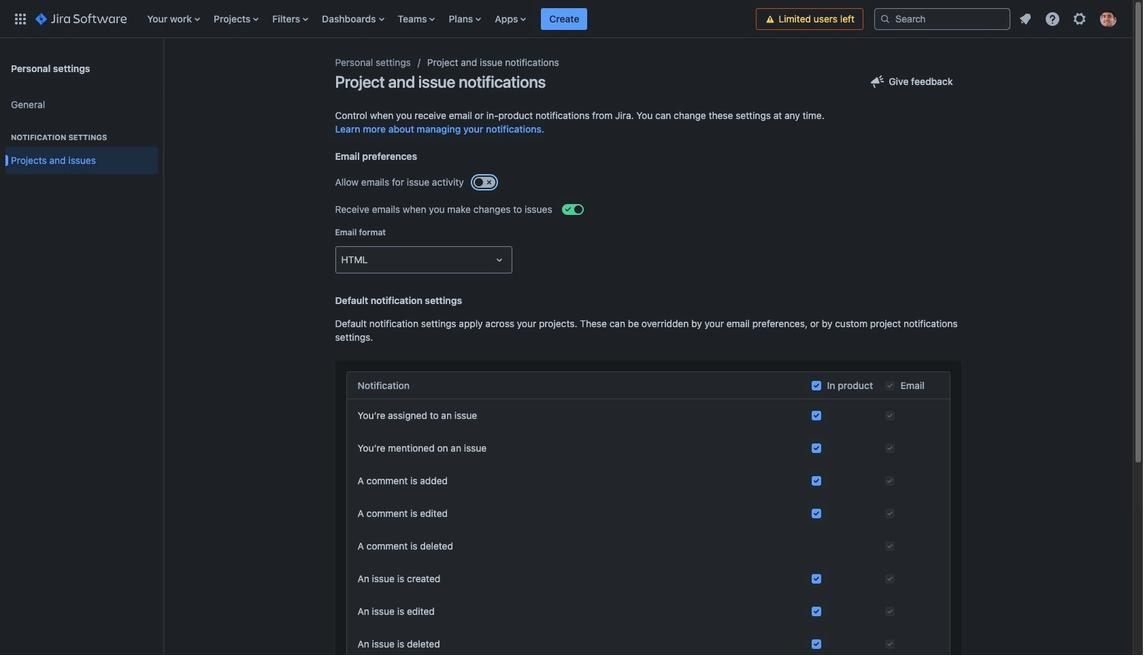 Task type: locate. For each thing, give the bounding box(es) containing it.
heading
[[5, 132, 158, 143]]

None text field
[[341, 253, 344, 267]]

help image
[[1045, 11, 1061, 27]]

group
[[5, 87, 158, 182], [5, 118, 158, 178]]

None search field
[[875, 8, 1011, 30]]

list item
[[541, 0, 588, 38]]

1 horizontal spatial list
[[1013, 6, 1125, 31]]

2 group from the top
[[5, 118, 158, 178]]

banner
[[0, 0, 1133, 38]]

jira software image
[[35, 11, 127, 27], [35, 11, 127, 27]]

settings image
[[1072, 11, 1088, 27]]

search image
[[880, 13, 891, 24]]

open image
[[491, 252, 507, 268]]

primary element
[[8, 0, 757, 38]]

list
[[140, 0, 757, 38], [1013, 6, 1125, 31]]

notifications image
[[1018, 11, 1034, 27]]



Task type: vqa. For each thing, say whether or not it's contained in the screenshot.
Your work
no



Task type: describe. For each thing, give the bounding box(es) containing it.
0 horizontal spatial list
[[140, 0, 757, 38]]

sidebar navigation image
[[148, 54, 178, 82]]

1 group from the top
[[5, 87, 158, 182]]

Search field
[[875, 8, 1011, 30]]

your profile and settings image
[[1101, 11, 1117, 27]]

appswitcher icon image
[[12, 11, 29, 27]]



